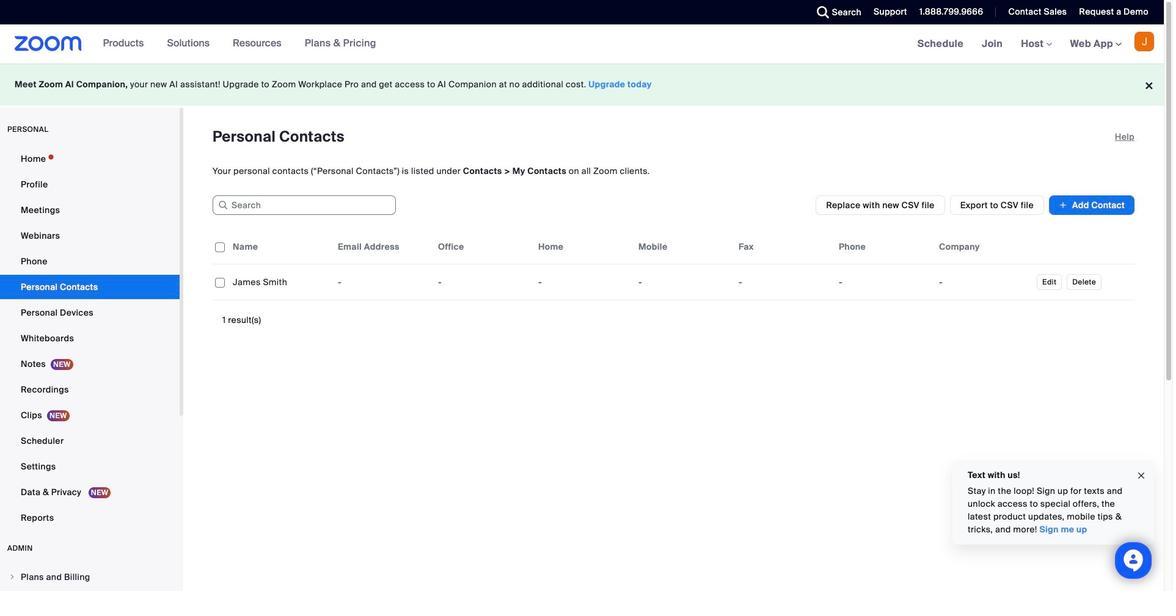 Task type: describe. For each thing, give the bounding box(es) containing it.
close image
[[1136, 469, 1146, 483]]

meetings navigation
[[908, 24, 1164, 64]]

zoom logo image
[[15, 36, 82, 51]]

profile picture image
[[1135, 32, 1154, 51]]

right image
[[9, 574, 16, 581]]

personal menu menu
[[0, 147, 180, 532]]

1 cell from the left
[[834, 270, 934, 294]]



Task type: locate. For each thing, give the bounding box(es) containing it.
application
[[213, 230, 1144, 310]]

footer
[[0, 64, 1164, 106]]

Search Contacts Input text field
[[213, 196, 396, 215]]

menu item
[[0, 566, 180, 589]]

banner
[[0, 24, 1164, 64]]

product information navigation
[[94, 24, 385, 64]]

cell
[[834, 270, 934, 294], [934, 270, 1034, 294]]

2 cell from the left
[[934, 270, 1034, 294]]

add image
[[1059, 199, 1067, 211]]



